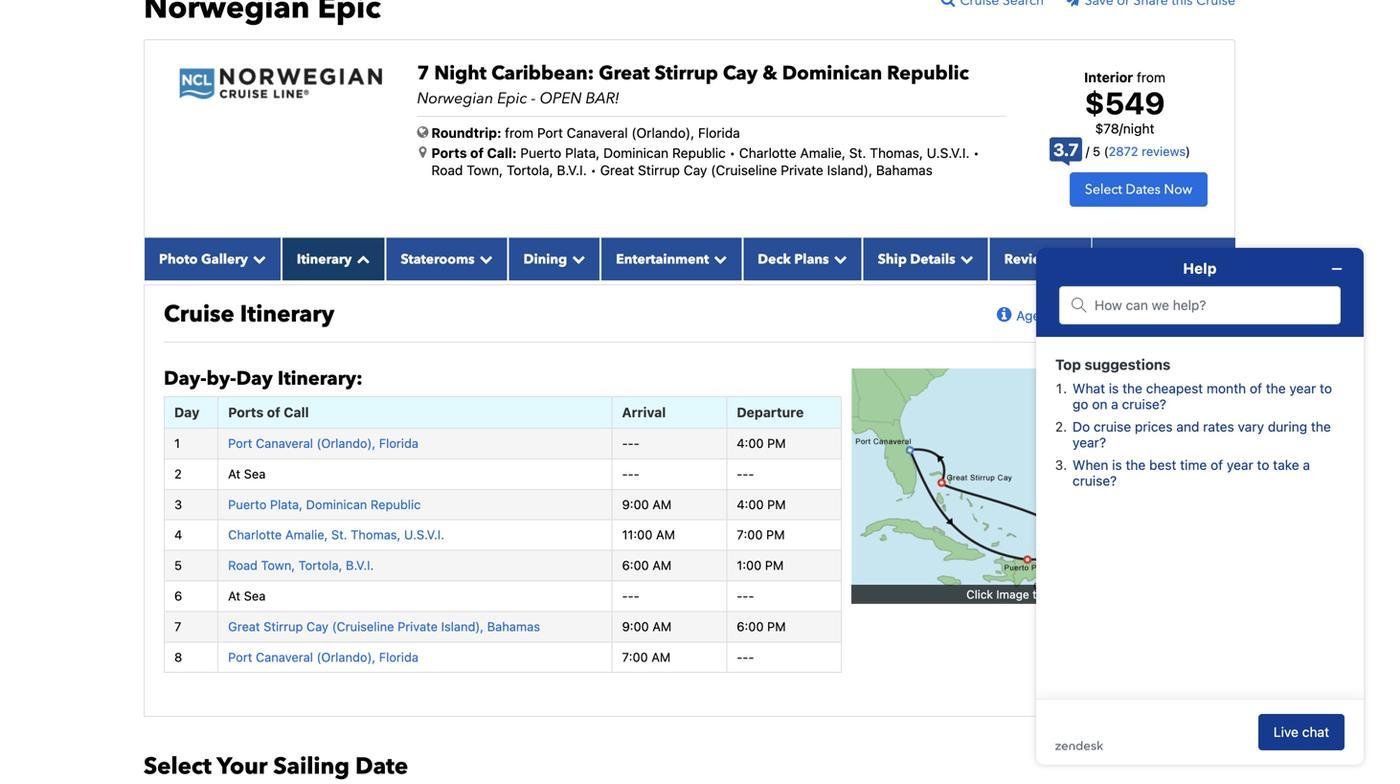 Task type: describe. For each thing, give the bounding box(es) containing it.
dates
[[1126, 180, 1161, 199]]

4:00 for port canaveral (orlando), florida
[[737, 436, 764, 451]]

itinerary:
[[278, 366, 363, 392]]

&
[[762, 60, 777, 87]]

1 vertical spatial (cruiseline
[[332, 619, 394, 634]]

amalie, inside ports of call: puerto plata, dominican republic • charlotte amalie, st. thomas, u.s.v.i. • road town, tortola, b.v.i. • great stirrup cay (cruiseline private island), bahamas
[[800, 145, 845, 161]]

deck plans button
[[742, 238, 862, 280]]

am for 7:00
[[656, 528, 675, 542]]

1:00 pm
[[737, 558, 784, 573]]

)
[[1186, 144, 1190, 159]]

stirrup inside the 7 night caribbean: great stirrup cay & dominican republic norwegian epic - open bar!
[[655, 60, 718, 87]]

7:00 for pm
[[737, 528, 763, 542]]

2 vertical spatial great
[[228, 619, 260, 634]]

pm for great stirrup cay (cruiseline private island), bahamas
[[767, 619, 786, 634]]

age and pregnancy restrictions
[[1016, 308, 1213, 323]]

--- down 6:00 pm
[[737, 650, 754, 664]]

$549
[[1085, 85, 1165, 121]]

11:00
[[622, 528, 653, 542]]

1
[[174, 436, 180, 451]]

st. inside ports of call: puerto plata, dominican republic • charlotte amalie, st. thomas, u.s.v.i. • road town, tortola, b.v.i. • great stirrup cay (cruiseline private island), bahamas
[[849, 145, 866, 161]]

2 vertical spatial republic
[[371, 497, 421, 512]]

canaveral for 1
[[256, 436, 313, 451]]

now
[[1164, 180, 1192, 199]]

great stirrup cay (cruiseline private island), bahamas
[[228, 619, 540, 634]]

night
[[1123, 121, 1154, 136]]

--- up 7:00 pm
[[737, 467, 754, 481]]

roundtrip: from port canaveral (orlando), florida
[[431, 125, 740, 141]]

island), inside ports of call: puerto plata, dominican republic • charlotte amalie, st. thomas, u.s.v.i. • road town, tortola, b.v.i. • great stirrup cay (cruiseline private island), bahamas
[[827, 163, 872, 178]]

pm for road town, tortola, b.v.i.
[[765, 558, 784, 573]]

details
[[910, 250, 955, 268]]

norwegian cruise line image
[[178, 66, 384, 100]]

republic inside ports of call: puerto plata, dominican republic • charlotte amalie, st. thomas, u.s.v.i. • road town, tortola, b.v.i. • great stirrup cay (cruiseline private island), bahamas
[[672, 145, 726, 161]]

ports for ports of call
[[228, 404, 264, 420]]

7:00 pm
[[737, 528, 785, 542]]

0 vertical spatial florida
[[698, 125, 740, 141]]

gallery
[[201, 250, 248, 268]]

am for 1:00
[[652, 558, 672, 573]]

/ inside 3.7 / 5 ( 2872 reviews )
[[1086, 144, 1089, 159]]

0 vertical spatial port
[[537, 125, 563, 141]]

at sea for 2
[[228, 467, 266, 481]]

photo
[[159, 250, 198, 268]]

6:00 pm
[[737, 619, 786, 634]]

map marker image
[[419, 146, 427, 159]]

ship details
[[878, 250, 955, 268]]

0 horizontal spatial island),
[[441, 619, 484, 634]]

dominican inside ports of call: puerto plata, dominican republic • charlotte amalie, st. thomas, u.s.v.i. • road town, tortola, b.v.i. • great stirrup cay (cruiseline private island), bahamas
[[603, 145, 669, 161]]

4:00 pm for republic
[[737, 497, 786, 512]]

itinerary button
[[281, 238, 385, 280]]

2 vertical spatial cay
[[306, 619, 328, 634]]

1 vertical spatial bahamas
[[487, 619, 540, 634]]

puerto plata, dominican republic
[[228, 497, 421, 512]]

2
[[174, 467, 182, 481]]

departure
[[737, 404, 804, 420]]

9:00 am for 6:00
[[622, 619, 672, 634]]

2 horizontal spatial •
[[973, 145, 979, 161]]

day-by-day itinerary:
[[164, 366, 363, 392]]

1 horizontal spatial •
[[729, 145, 736, 161]]

info circle image
[[990, 306, 1016, 325]]

pm for puerto plata, dominican republic
[[767, 497, 786, 512]]

select          dates now link
[[1070, 172, 1208, 207]]

--- down arrival
[[622, 436, 639, 451]]

0 horizontal spatial day
[[174, 404, 200, 420]]

7:00 am
[[622, 650, 671, 664]]

and
[[1044, 308, 1067, 323]]

4
[[174, 528, 182, 542]]

3
[[174, 497, 182, 512]]

sea for 2
[[244, 467, 266, 481]]

0 horizontal spatial town,
[[261, 558, 295, 573]]

ship details button
[[862, 238, 989, 280]]

2872 reviews link
[[1108, 144, 1186, 159]]

1 vertical spatial u.s.v.i.
[[404, 528, 444, 542]]

1 vertical spatial itinerary
[[240, 299, 334, 330]]

7 for 7 night caribbean: great stirrup cay & dominican republic norwegian epic - open bar!
[[417, 60, 429, 87]]

chevron up image
[[352, 252, 370, 266]]

ports of call
[[228, 404, 309, 420]]

dominican inside the 7 night caribbean: great stirrup cay & dominican republic norwegian epic - open bar!
[[782, 60, 882, 87]]

bahamas inside ports of call: puerto plata, dominican republic • charlotte amalie, st. thomas, u.s.v.i. • road town, tortola, b.v.i. • great stirrup cay (cruiseline private island), bahamas
[[876, 163, 933, 178]]

staterooms button
[[385, 238, 508, 280]]

cruise
[[164, 299, 234, 330]]

--- up 11:00
[[622, 467, 639, 481]]

stirrup inside ports of call: puerto plata, dominican republic • charlotte amalie, st. thomas, u.s.v.i. • road town, tortola, b.v.i. • great stirrup cay (cruiseline private island), bahamas
[[638, 163, 680, 178]]

dining button
[[508, 238, 601, 280]]

photo gallery
[[159, 250, 248, 268]]

(orlando), for 8
[[316, 650, 376, 664]]

port canaveral (orlando), florida for 8
[[228, 650, 418, 664]]

1 vertical spatial puerto
[[228, 497, 267, 512]]

deck plans
[[758, 250, 829, 268]]

globe image
[[417, 125, 429, 139]]

0 horizontal spatial •
[[590, 163, 597, 178]]

chevron down image for entertainment
[[709, 252, 727, 266]]

call
[[284, 404, 309, 420]]

cruise itinerary map image
[[851, 369, 1202, 602]]

ship
[[878, 250, 907, 268]]

7 for 7
[[174, 619, 181, 634]]

4:00 pm for florida
[[737, 436, 786, 451]]

plata, inside ports of call: puerto plata, dominican republic • charlotte amalie, st. thomas, u.s.v.i. • road town, tortola, b.v.i. • great stirrup cay (cruiseline private island), bahamas
[[565, 145, 600, 161]]

paper plane image
[[1066, 0, 1085, 7]]

puerto plata, dominican republic link
[[228, 497, 421, 512]]

epic
[[497, 88, 527, 109]]

cay inside ports of call: puerto plata, dominican republic • charlotte amalie, st. thomas, u.s.v.i. • road town, tortola, b.v.i. • great stirrup cay (cruiseline private island), bahamas
[[684, 163, 707, 178]]

charlotte inside ports of call: puerto plata, dominican republic • charlotte amalie, st. thomas, u.s.v.i. • road town, tortola, b.v.i. • great stirrup cay (cruiseline private island), bahamas
[[739, 145, 796, 161]]

town, inside ports of call: puerto plata, dominican republic • charlotte amalie, st. thomas, u.s.v.i. • road town, tortola, b.v.i. • great stirrup cay (cruiseline private island), bahamas
[[467, 163, 503, 178]]

day-
[[164, 366, 207, 392]]

2 vertical spatial stirrup
[[263, 619, 303, 634]]

interior
[[1084, 69, 1133, 85]]

7:00 for am
[[622, 650, 648, 664]]

road town, tortola, b.v.i. link
[[228, 558, 374, 573]]

at for 2
[[228, 467, 240, 481]]

5 inside 3.7 / 5 ( 2872 reviews )
[[1093, 144, 1100, 159]]

1 vertical spatial private
[[398, 619, 438, 634]]

port canaveral (orlando), florida for 1
[[228, 436, 418, 451]]

florida for 1
[[379, 436, 418, 451]]

restrictions
[[1140, 308, 1213, 323]]

norwegian
[[417, 88, 493, 109]]

pm for port canaveral (orlando), florida
[[767, 436, 786, 451]]

8
[[174, 650, 182, 664]]

1 vertical spatial plata,
[[270, 497, 303, 512]]



Task type: vqa. For each thing, say whether or not it's contained in the screenshot.
the rightmost sq.
no



Task type: locate. For each thing, give the bounding box(es) containing it.
2 port canaveral (orlando), florida from the top
[[228, 650, 418, 664]]

1 horizontal spatial thomas,
[[870, 145, 923, 161]]

0 horizontal spatial republic
[[371, 497, 421, 512]]

2 4:00 pm from the top
[[737, 497, 786, 512]]

am
[[652, 497, 672, 512], [656, 528, 675, 542], [652, 558, 672, 573], [652, 619, 672, 634], [651, 650, 671, 664]]

ports inside ports of call: puerto plata, dominican republic • charlotte amalie, st. thomas, u.s.v.i. • road town, tortola, b.v.i. • great stirrup cay (cruiseline private island), bahamas
[[431, 145, 467, 161]]

2872
[[1108, 144, 1138, 159]]

0 vertical spatial sea
[[244, 467, 266, 481]]

9:00 am up 7:00 am
[[622, 619, 672, 634]]

b.v.i. down roundtrip: from port canaveral (orlando), florida
[[557, 163, 587, 178]]

road town, tortola, b.v.i.
[[228, 558, 374, 573]]

am up 11:00 am
[[652, 497, 672, 512]]

day up ports of call
[[236, 366, 273, 392]]

1 horizontal spatial (cruiseline
[[711, 163, 777, 178]]

1 horizontal spatial tortola,
[[507, 163, 553, 178]]

port canaveral (orlando), florida link down call
[[228, 436, 418, 451]]

night
[[434, 60, 487, 87]]

(cruiseline up deck in the top right of the page
[[711, 163, 777, 178]]

ports right map marker icon
[[431, 145, 467, 161]]

--- down 1:00
[[737, 589, 754, 603]]

from
[[1137, 69, 1165, 85], [505, 125, 534, 141]]

(orlando), up puerto plata, dominican republic link
[[316, 436, 376, 451]]

cay left & in the top of the page
[[723, 60, 758, 87]]

open
[[540, 88, 582, 109]]

road
[[431, 163, 463, 178], [228, 558, 258, 573]]

4:00 down departure
[[737, 436, 764, 451]]

1 horizontal spatial u.s.v.i.
[[927, 145, 970, 161]]

florida for 8
[[379, 650, 418, 664]]

(
[[1104, 144, 1108, 159]]

0 horizontal spatial plata,
[[270, 497, 303, 512]]

from right interior
[[1137, 69, 1165, 85]]

dominican right & in the top of the page
[[782, 60, 882, 87]]

pm up 7:00 pm
[[767, 497, 786, 512]]

9:00 up 11:00
[[622, 497, 649, 512]]

7 inside the 7 night caribbean: great stirrup cay & dominican republic norwegian epic - open bar!
[[417, 60, 429, 87]]

tortola,
[[507, 163, 553, 178], [298, 558, 342, 573]]

1 4:00 pm from the top
[[737, 436, 786, 451]]

6
[[174, 589, 182, 603]]

staterooms
[[401, 250, 475, 268]]

3 chevron down image from the left
[[709, 252, 727, 266]]

1 9:00 from the top
[[622, 497, 649, 512]]

itinerary up day-by-day itinerary:
[[240, 299, 334, 330]]

interior from $549 $78 / night
[[1084, 69, 1165, 136]]

am up 7:00 am
[[652, 619, 672, 634]]

0 vertical spatial at
[[228, 467, 240, 481]]

b.v.i.
[[557, 163, 587, 178], [346, 558, 374, 573]]

1 vertical spatial 9:00
[[622, 619, 649, 634]]

0 vertical spatial dominican
[[782, 60, 882, 87]]

at right 2
[[228, 467, 240, 481]]

ports of call: puerto plata, dominican republic • charlotte amalie, st. thomas, u.s.v.i. • road town, tortola, b.v.i. • great stirrup cay (cruiseline private island), bahamas
[[431, 145, 979, 178]]

tortola, down call:
[[507, 163, 553, 178]]

sea down ports of call
[[244, 467, 266, 481]]

chevron down image inside deck plans dropdown button
[[829, 252, 847, 266]]

puerto
[[520, 145, 561, 161], [228, 497, 267, 512]]

7:00 down 6:00 am
[[622, 650, 648, 664]]

port canaveral (orlando), florida link down great stirrup cay (cruiseline private island), bahamas
[[228, 650, 418, 664]]

11:00 am
[[622, 528, 675, 542]]

1 vertical spatial road
[[228, 558, 258, 573]]

9:00 up 7:00 am
[[622, 619, 649, 634]]

cay down road town, tortola, b.v.i. link
[[306, 619, 328, 634]]

2 chevron down image from the left
[[475, 252, 493, 266]]

2 sea from the top
[[244, 589, 266, 603]]

1 vertical spatial dominican
[[603, 145, 669, 161]]

dining
[[523, 250, 567, 268]]

1 at from the top
[[228, 467, 240, 481]]

0 vertical spatial from
[[1137, 69, 1165, 85]]

entertainment
[[616, 250, 709, 268]]

1 vertical spatial port canaveral (orlando), florida
[[228, 650, 418, 664]]

chevron down image inside ship details dropdown button
[[955, 252, 974, 266]]

charlotte amalie, st. thomas, u.s.v.i.
[[228, 528, 444, 542]]

from up call:
[[505, 125, 534, 141]]

0 vertical spatial 4:00 pm
[[737, 436, 786, 451]]

chevron down image inside staterooms dropdown button
[[475, 252, 493, 266]]

•
[[729, 145, 736, 161], [973, 145, 979, 161], [590, 163, 597, 178]]

1 vertical spatial town,
[[261, 558, 295, 573]]

republic up charlotte amalie, st. thomas, u.s.v.i. link
[[371, 497, 421, 512]]

dominican up charlotte amalie, st. thomas, u.s.v.i.
[[306, 497, 367, 512]]

--- down 6:00 am
[[622, 589, 639, 603]]

9:00 for 4:00 pm
[[622, 497, 649, 512]]

at for 6
[[228, 589, 240, 603]]

0 vertical spatial island),
[[827, 163, 872, 178]]

photo gallery button
[[144, 238, 281, 280]]

1 vertical spatial 5
[[174, 558, 182, 573]]

plata, down roundtrip: from port canaveral (orlando), florida
[[565, 145, 600, 161]]

0 vertical spatial charlotte
[[739, 145, 796, 161]]

republic down go to cruise search results page icon
[[887, 60, 969, 87]]

republic down the 7 night caribbean: great stirrup cay & dominican republic norwegian epic - open bar!
[[672, 145, 726, 161]]

am for 6:00
[[652, 619, 672, 634]]

0 vertical spatial b.v.i.
[[557, 163, 587, 178]]

1 vertical spatial sea
[[244, 589, 266, 603]]

• down the 7 night caribbean: great stirrup cay & dominican republic norwegian epic - open bar!
[[729, 145, 736, 161]]

go to cruise search results page image
[[941, 0, 960, 7]]

stirrup
[[655, 60, 718, 87], [638, 163, 680, 178], [263, 619, 303, 634]]

puerto right 3
[[228, 497, 267, 512]]

(orlando), up ports of call: puerto plata, dominican republic • charlotte amalie, st. thomas, u.s.v.i. • road town, tortola, b.v.i. • great stirrup cay (cruiseline private island), bahamas
[[631, 125, 694, 141]]

9:00 am up 11:00 am
[[622, 497, 672, 512]]

charlotte down & in the top of the page
[[739, 145, 796, 161]]

u.s.v.i.
[[927, 145, 970, 161], [404, 528, 444, 542]]

amalie,
[[800, 145, 845, 161], [285, 528, 328, 542]]

1 sea from the top
[[244, 467, 266, 481]]

2 port canaveral (orlando), florida link from the top
[[228, 650, 418, 664]]

0 vertical spatial stirrup
[[655, 60, 718, 87]]

plata,
[[565, 145, 600, 161], [270, 497, 303, 512]]

0 vertical spatial road
[[431, 163, 463, 178]]

great down roundtrip: from port canaveral (orlando), florida
[[600, 163, 634, 178]]

town, down charlotte amalie, st. thomas, u.s.v.i.
[[261, 558, 295, 573]]

am down 6:00 am
[[651, 650, 671, 664]]

0 horizontal spatial u.s.v.i.
[[404, 528, 444, 542]]

1 vertical spatial 4:00
[[737, 497, 764, 512]]

2 at sea from the top
[[228, 589, 266, 603]]

0 vertical spatial cay
[[723, 60, 758, 87]]

2 horizontal spatial cay
[[723, 60, 758, 87]]

0 vertical spatial of
[[470, 145, 484, 161]]

puerto right call:
[[520, 145, 561, 161]]

bahamas
[[876, 163, 933, 178], [487, 619, 540, 634]]

ports for ports of call: puerto plata, dominican republic • charlotte amalie, st. thomas, u.s.v.i. • road town, tortola, b.v.i. • great stirrup cay (cruiseline private island), bahamas
[[431, 145, 467, 161]]

3.7
[[1053, 139, 1079, 160]]

great up bar!
[[599, 60, 650, 87]]

4 chevron down image from the left
[[829, 252, 847, 266]]

6:00 for pm
[[737, 619, 764, 634]]

2 9:00 from the top
[[622, 619, 649, 634]]

pm right 1:00
[[765, 558, 784, 573]]

port for 8
[[228, 650, 252, 664]]

0 horizontal spatial /
[[1086, 144, 1089, 159]]

5 chevron down image from the left
[[955, 252, 974, 266]]

0 horizontal spatial charlotte
[[228, 528, 282, 542]]

0 horizontal spatial private
[[398, 619, 438, 634]]

0 horizontal spatial bahamas
[[487, 619, 540, 634]]

1 horizontal spatial day
[[236, 366, 273, 392]]

pm down departure
[[767, 436, 786, 451]]

0 vertical spatial 5
[[1093, 144, 1100, 159]]

stirrup down road town, tortola, b.v.i. link
[[263, 619, 303, 634]]

thomas, inside ports of call: puerto plata, dominican republic • charlotte amalie, st. thomas, u.s.v.i. • road town, tortola, b.v.i. • great stirrup cay (cruiseline private island), bahamas
[[870, 145, 923, 161]]

port canaveral (orlando), florida link for 8
[[228, 650, 418, 664]]

0 horizontal spatial 7
[[174, 619, 181, 634]]

1 vertical spatial thomas,
[[351, 528, 401, 542]]

pm for charlotte amalie, st. thomas, u.s.v.i.
[[766, 528, 785, 542]]

reviews button
[[989, 238, 1092, 280]]

charlotte up road town, tortola, b.v.i. link
[[228, 528, 282, 542]]

cruise itinerary
[[164, 299, 334, 330]]

am down 11:00 am
[[652, 558, 672, 573]]

am right 11:00
[[656, 528, 675, 542]]

0 vertical spatial town,
[[467, 163, 503, 178]]

island),
[[827, 163, 872, 178], [441, 619, 484, 634]]

1 vertical spatial at sea
[[228, 589, 266, 603]]

0 horizontal spatial road
[[228, 558, 258, 573]]

town,
[[467, 163, 503, 178], [261, 558, 295, 573]]

sea for 6
[[244, 589, 266, 603]]

1 vertical spatial port
[[228, 436, 252, 451]]

1 vertical spatial day
[[174, 404, 200, 420]]

0 horizontal spatial b.v.i.
[[346, 558, 374, 573]]

7:00 up 1:00
[[737, 528, 763, 542]]

0 vertical spatial puerto
[[520, 145, 561, 161]]

age
[[1016, 308, 1040, 323]]

1 vertical spatial 7:00
[[622, 650, 648, 664]]

chevron down image
[[248, 252, 266, 266], [475, 252, 493, 266], [709, 252, 727, 266], [829, 252, 847, 266], [955, 252, 974, 266]]

0 vertical spatial 9:00 am
[[622, 497, 672, 512]]

/ up 3.7 / 5 ( 2872 reviews )
[[1119, 121, 1123, 136]]

private inside ports of call: puerto plata, dominican republic • charlotte amalie, st. thomas, u.s.v.i. • road town, tortola, b.v.i. • great stirrup cay (cruiseline private island), bahamas
[[781, 163, 823, 178]]

0 vertical spatial u.s.v.i.
[[927, 145, 970, 161]]

6:00 am
[[622, 558, 672, 573]]

sea
[[244, 467, 266, 481], [244, 589, 266, 603]]

4:00 pm up 7:00 pm
[[737, 497, 786, 512]]

dominican
[[782, 60, 882, 87], [603, 145, 669, 161], [306, 497, 367, 512]]

ports
[[431, 145, 467, 161], [228, 404, 264, 420]]

6:00
[[622, 558, 649, 573], [737, 619, 764, 634]]

0 horizontal spatial puerto
[[228, 497, 267, 512]]

chevron down image
[[567, 252, 585, 266]]

select          dates now
[[1085, 180, 1192, 199]]

port down open
[[537, 125, 563, 141]]

- inside the 7 night caribbean: great stirrup cay & dominican republic norwegian epic - open bar!
[[531, 88, 536, 109]]

5 left (
[[1093, 144, 1100, 159]]

tortola, inside ports of call: puerto plata, dominican republic • charlotte amalie, st. thomas, u.s.v.i. • road town, tortola, b.v.i. • great stirrup cay (cruiseline private island), bahamas
[[507, 163, 553, 178]]

call:
[[487, 145, 517, 161]]

9:00 am for 4:00
[[622, 497, 672, 512]]

stirrup down roundtrip: from port canaveral (orlando), florida
[[638, 163, 680, 178]]

0 horizontal spatial 5
[[174, 558, 182, 573]]

1 chevron down image from the left
[[248, 252, 266, 266]]

caribbean:
[[491, 60, 594, 87]]

chevron down image left deck in the top right of the page
[[709, 252, 727, 266]]

2 9:00 am from the top
[[622, 619, 672, 634]]

0 horizontal spatial 7:00
[[622, 650, 648, 664]]

of for call:
[[470, 145, 484, 161]]

am for 4:00
[[652, 497, 672, 512]]

1 vertical spatial stirrup
[[638, 163, 680, 178]]

from inside interior from $549 $78 / night
[[1137, 69, 1165, 85]]

7 down 6 at the bottom left
[[174, 619, 181, 634]]

2 vertical spatial port
[[228, 650, 252, 664]]

1 horizontal spatial dominican
[[603, 145, 669, 161]]

pregnancy
[[1071, 308, 1136, 323]]

chevron down image left ship
[[829, 252, 847, 266]]

$78
[[1095, 121, 1119, 136]]

day up 1
[[174, 404, 200, 420]]

(cruiseline
[[711, 163, 777, 178], [332, 619, 394, 634]]

deck
[[758, 250, 791, 268]]

great down road town, tortola, b.v.i. link
[[228, 619, 260, 634]]

port canaveral (orlando), florida
[[228, 436, 418, 451], [228, 650, 418, 664]]

• down roundtrip: from port canaveral (orlando), florida
[[590, 163, 597, 178]]

/ left (
[[1086, 144, 1089, 159]]

canaveral down bar!
[[567, 125, 628, 141]]

reviews
[[1004, 250, 1058, 268]]

canaveral down road town, tortola, b.v.i. link
[[256, 650, 313, 664]]

b.v.i. down charlotte amalie, st. thomas, u.s.v.i.
[[346, 558, 374, 573]]

canaveral down call
[[256, 436, 313, 451]]

stirrup left & in the top of the page
[[655, 60, 718, 87]]

5 up 6 at the bottom left
[[174, 558, 182, 573]]

0 horizontal spatial cay
[[306, 619, 328, 634]]

1 vertical spatial /
[[1086, 144, 1089, 159]]

sea down 'road town, tortola, b.v.i.'
[[244, 589, 266, 603]]

0 horizontal spatial thomas,
[[351, 528, 401, 542]]

charlotte
[[739, 145, 796, 161], [228, 528, 282, 542]]

1 horizontal spatial plata,
[[565, 145, 600, 161]]

port canaveral (orlando), florida link for 1
[[228, 436, 418, 451]]

1 vertical spatial b.v.i.
[[346, 558, 374, 573]]

1 port canaveral (orlando), florida from the top
[[228, 436, 418, 451]]

arrival
[[622, 404, 666, 420]]

1 vertical spatial st.
[[331, 528, 347, 542]]

dominican down roundtrip: from port canaveral (orlando), florida
[[603, 145, 669, 161]]

private
[[781, 163, 823, 178], [398, 619, 438, 634]]

puerto inside ports of call: puerto plata, dominican republic • charlotte amalie, st. thomas, u.s.v.i. • road town, tortola, b.v.i. • great stirrup cay (cruiseline private island), bahamas
[[520, 145, 561, 161]]

0 vertical spatial (orlando),
[[631, 125, 694, 141]]

st.
[[849, 145, 866, 161], [331, 528, 347, 542]]

0 horizontal spatial ports
[[228, 404, 264, 420]]

port right "8"
[[228, 650, 252, 664]]

1 vertical spatial ports
[[228, 404, 264, 420]]

chevron down image left 'dining'
[[475, 252, 493, 266]]

town, down call:
[[467, 163, 503, 178]]

port canaveral (orlando), florida down great stirrup cay (cruiseline private island), bahamas
[[228, 650, 418, 664]]

republic inside the 7 night caribbean: great stirrup cay & dominican republic norwegian epic - open bar!
[[887, 60, 969, 87]]

7 night caribbean: great stirrup cay & dominican republic norwegian epic - open bar!
[[417, 60, 969, 109]]

1 vertical spatial charlotte
[[228, 528, 282, 542]]

1:00
[[737, 558, 762, 573]]

at sea for 6
[[228, 589, 266, 603]]

of down "roundtrip:"
[[470, 145, 484, 161]]

chevron down image for ship details
[[955, 252, 974, 266]]

(orlando), for 1
[[316, 436, 376, 451]]

2 at from the top
[[228, 589, 240, 603]]

port canaveral (orlando), florida down call
[[228, 436, 418, 451]]

port down ports of call
[[228, 436, 252, 451]]

1 horizontal spatial puerto
[[520, 145, 561, 161]]

$549 main content
[[134, 0, 1245, 780]]

thomas,
[[870, 145, 923, 161], [351, 528, 401, 542]]

(cruiseline down 'road town, tortola, b.v.i.'
[[332, 619, 394, 634]]

0 horizontal spatial dominican
[[306, 497, 367, 512]]

chevron down image for photo gallery
[[248, 252, 266, 266]]

0 vertical spatial republic
[[887, 60, 969, 87]]

pm
[[767, 436, 786, 451], [767, 497, 786, 512], [766, 528, 785, 542], [765, 558, 784, 573], [767, 619, 786, 634]]

select
[[1085, 180, 1122, 199]]

4:00 up 7:00 pm
[[737, 497, 764, 512]]

1 at sea from the top
[[228, 467, 266, 481]]

reviews
[[1142, 144, 1186, 159]]

at sea
[[228, 467, 266, 481], [228, 589, 266, 603]]

from for $549
[[1137, 69, 1165, 85]]

pm up 1:00 pm
[[766, 528, 785, 542]]

plans
[[794, 250, 829, 268]]

0 vertical spatial 7
[[417, 60, 429, 87]]

at sea down 'road town, tortola, b.v.i.'
[[228, 589, 266, 603]]

4:00 pm down departure
[[737, 436, 786, 451]]

road inside ports of call: puerto plata, dominican republic • charlotte amalie, st. thomas, u.s.v.i. • road town, tortola, b.v.i. • great stirrup cay (cruiseline private island), bahamas
[[431, 163, 463, 178]]

from for port
[[505, 125, 534, 141]]

at right 6 at the bottom left
[[228, 589, 240, 603]]

1 horizontal spatial st.
[[849, 145, 866, 161]]

4:00 for puerto plata, dominican republic
[[737, 497, 764, 512]]

0 vertical spatial 4:00
[[737, 436, 764, 451]]

1 horizontal spatial of
[[470, 145, 484, 161]]

2 horizontal spatial dominican
[[782, 60, 882, 87]]

1 vertical spatial island),
[[441, 619, 484, 634]]

roundtrip:
[[431, 125, 501, 141]]

of inside ports of call: puerto plata, dominican republic • charlotte amalie, st. thomas, u.s.v.i. • road town, tortola, b.v.i. • great stirrup cay (cruiseline private island), bahamas
[[470, 145, 484, 161]]

1 vertical spatial tortola,
[[298, 558, 342, 573]]

bar!
[[586, 88, 619, 109]]

chevron down image left 'reviews'
[[955, 252, 974, 266]]

itinerary inside dropdown button
[[297, 250, 352, 268]]

0 horizontal spatial from
[[505, 125, 534, 141]]

9:00 for 6:00 pm
[[622, 619, 649, 634]]

cay
[[723, 60, 758, 87], [684, 163, 707, 178], [306, 619, 328, 634]]

charlotte amalie, st. thomas, u.s.v.i. link
[[228, 528, 444, 542]]

1 horizontal spatial amalie,
[[800, 145, 845, 161]]

0 vertical spatial /
[[1119, 121, 1123, 136]]

1 horizontal spatial bahamas
[[876, 163, 933, 178]]

by-
[[207, 366, 236, 392]]

great inside ports of call: puerto plata, dominican republic • charlotte amalie, st. thomas, u.s.v.i. • road town, tortola, b.v.i. • great stirrup cay (cruiseline private island), bahamas
[[600, 163, 634, 178]]

1 horizontal spatial cay
[[684, 163, 707, 178]]

1 port canaveral (orlando), florida link from the top
[[228, 436, 418, 451]]

• left the 3.7
[[973, 145, 979, 161]]

0 vertical spatial 6:00
[[622, 558, 649, 573]]

chevron down image up "cruise itinerary"
[[248, 252, 266, 266]]

1 horizontal spatial 5
[[1093, 144, 1100, 159]]

itinerary up "cruise itinerary"
[[297, 250, 352, 268]]

0 vertical spatial port canaveral (orlando), florida link
[[228, 436, 418, 451]]

/ inside interior from $549 $78 / night
[[1119, 121, 1123, 136]]

b.v.i. inside ports of call: puerto plata, dominican republic • charlotte amalie, st. thomas, u.s.v.i. • road town, tortola, b.v.i. • great stirrup cay (cruiseline private island), bahamas
[[557, 163, 587, 178]]

canaveral for 8
[[256, 650, 313, 664]]

0 vertical spatial day
[[236, 366, 273, 392]]

-
[[531, 88, 536, 109], [622, 436, 628, 451], [628, 436, 634, 451], [634, 436, 639, 451], [622, 467, 628, 481], [628, 467, 634, 481], [634, 467, 639, 481], [737, 467, 743, 481], [742, 467, 748, 481], [748, 467, 754, 481], [622, 589, 628, 603], [628, 589, 634, 603], [634, 589, 639, 603], [737, 589, 743, 603], [742, 589, 748, 603], [748, 589, 754, 603], [737, 650, 743, 664], [742, 650, 748, 664], [748, 650, 754, 664]]

1 horizontal spatial from
[[1137, 69, 1165, 85]]

0 vertical spatial port canaveral (orlando), florida
[[228, 436, 418, 451]]

6:00 down 1:00
[[737, 619, 764, 634]]

2 4:00 from the top
[[737, 497, 764, 512]]

age and pregnancy restrictions link
[[990, 306, 1213, 325]]

of for call
[[267, 404, 280, 420]]

of left call
[[267, 404, 280, 420]]

3.7 / 5 ( 2872 reviews )
[[1053, 139, 1190, 160]]

at sea down ports of call
[[228, 467, 266, 481]]

(orlando), down great stirrup cay (cruiseline private island), bahamas
[[316, 650, 376, 664]]

plata, up charlotte amalie, st. thomas, u.s.v.i.
[[270, 497, 303, 512]]

1 9:00 am from the top
[[622, 497, 672, 512]]

7 left night
[[417, 60, 429, 87]]

cay inside the 7 night caribbean: great stirrup cay & dominican republic norwegian epic - open bar!
[[723, 60, 758, 87]]

2 vertical spatial dominican
[[306, 497, 367, 512]]

u.s.v.i. inside ports of call: puerto plata, dominican republic • charlotte amalie, st. thomas, u.s.v.i. • road town, tortola, b.v.i. • great stirrup cay (cruiseline private island), bahamas
[[927, 145, 970, 161]]

cay down the 7 night caribbean: great stirrup cay & dominican republic norwegian epic - open bar!
[[684, 163, 707, 178]]

chevron down image inside photo gallery dropdown button
[[248, 252, 266, 266]]

6:00 down 11:00
[[622, 558, 649, 573]]

1 4:00 from the top
[[737, 436, 764, 451]]

great stirrup cay (cruiseline private island), bahamas link
[[228, 619, 540, 634]]

chevron down image for deck plans
[[829, 252, 847, 266]]

7
[[417, 60, 429, 87], [174, 619, 181, 634]]

6:00 for am
[[622, 558, 649, 573]]

(cruiseline inside ports of call: puerto plata, dominican republic • charlotte amalie, st. thomas, u.s.v.i. • road town, tortola, b.v.i. • great stirrup cay (cruiseline private island), bahamas
[[711, 163, 777, 178]]

0 vertical spatial canaveral
[[567, 125, 628, 141]]

chevron down image for staterooms
[[475, 252, 493, 266]]

canaveral
[[567, 125, 628, 141], [256, 436, 313, 451], [256, 650, 313, 664]]

great inside the 7 night caribbean: great stirrup cay & dominican republic norwegian epic - open bar!
[[599, 60, 650, 87]]

chevron down image inside entertainment dropdown button
[[709, 252, 727, 266]]

/
[[1119, 121, 1123, 136], [1086, 144, 1089, 159]]

0 vertical spatial private
[[781, 163, 823, 178]]

great
[[599, 60, 650, 87], [600, 163, 634, 178], [228, 619, 260, 634]]

pm down 1:00 pm
[[767, 619, 786, 634]]

ports down day-by-day itinerary:
[[228, 404, 264, 420]]

4:00
[[737, 436, 764, 451], [737, 497, 764, 512]]

entertainment button
[[601, 238, 742, 280]]

port for 1
[[228, 436, 252, 451]]

tortola, down charlotte amalie, st. thomas, u.s.v.i. link
[[298, 558, 342, 573]]

1 vertical spatial 4:00 pm
[[737, 497, 786, 512]]

4:00 pm
[[737, 436, 786, 451], [737, 497, 786, 512]]

0 vertical spatial plata,
[[565, 145, 600, 161]]

0 horizontal spatial amalie,
[[285, 528, 328, 542]]



